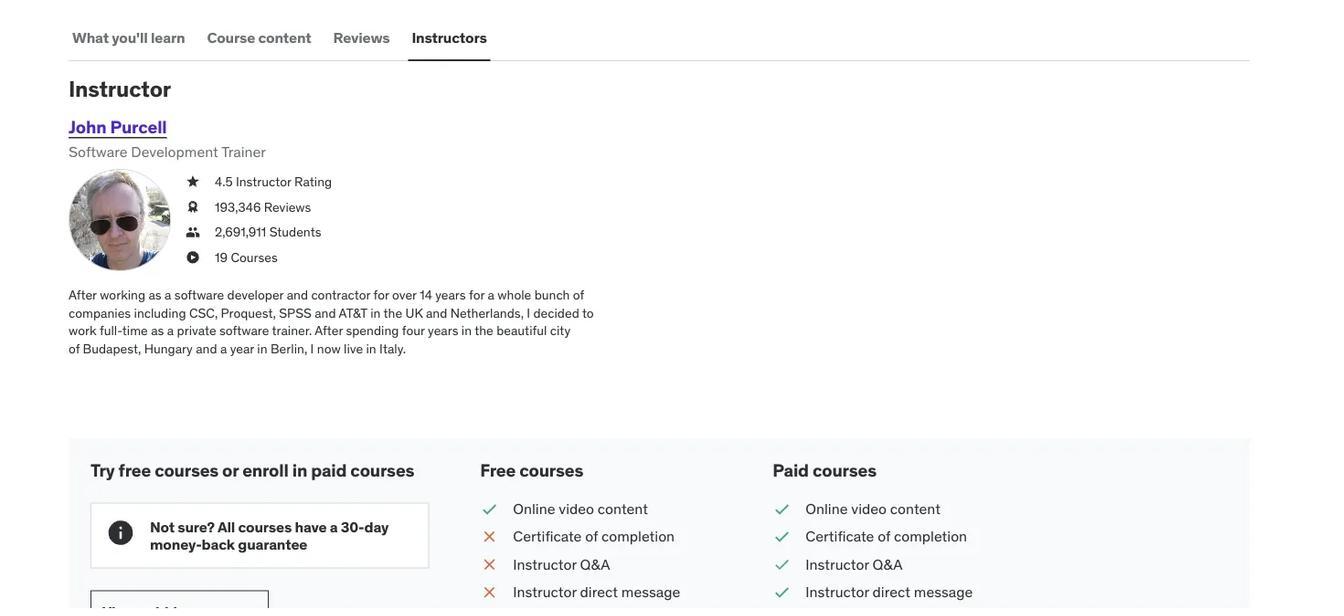 Task type: locate. For each thing, give the bounding box(es) containing it.
software up csc,
[[174, 287, 224, 303]]

reviews inside button
[[333, 28, 390, 47]]

1 instructor direct message from the left
[[513, 583, 680, 602]]

2 instructor direct message from the left
[[806, 583, 973, 602]]

of budapest,
[[69, 340, 141, 357]]

a left '30-'
[[330, 518, 338, 536]]

1 horizontal spatial certificate of completion
[[806, 528, 967, 546]]

0 horizontal spatial content
[[258, 28, 311, 47]]

in left paid
[[292, 459, 307, 481]]

or
[[222, 459, 239, 481]]

2 q&a from the left
[[873, 555, 903, 574]]

day
[[364, 518, 389, 536]]

14
[[420, 287, 432, 303]]

0 horizontal spatial for
[[373, 287, 389, 303]]

completion for free courses
[[602, 528, 675, 546]]

courses right all
[[238, 518, 292, 536]]

online video content down paid courses
[[806, 500, 941, 519]]

video down free courses
[[559, 500, 594, 519]]

1 horizontal spatial instructor q&a
[[806, 555, 903, 574]]

for up the netherlands, at the left of the page
[[469, 287, 485, 303]]

working
[[100, 287, 145, 303]]

q&a
[[580, 555, 610, 574], [873, 555, 903, 574]]

1 horizontal spatial completion
[[894, 528, 967, 546]]

direct
[[580, 583, 618, 602], [873, 583, 910, 602]]

1 certificate of completion from the left
[[513, 528, 675, 546]]

decided
[[533, 305, 579, 321]]

xsmall image down xsmall icon
[[186, 223, 200, 241]]

rating
[[294, 173, 332, 190]]

in down the netherlands, at the left of the page
[[461, 323, 472, 339]]

free
[[118, 459, 151, 481]]

for
[[373, 287, 389, 303], [469, 287, 485, 303]]

and down 14
[[426, 305, 447, 321]]

paid
[[311, 459, 347, 481]]

2 instructor q&a from the left
[[806, 555, 903, 574]]

in right live
[[366, 340, 376, 357]]

certificate of completion
[[513, 528, 675, 546], [806, 528, 967, 546]]

completion
[[602, 528, 675, 546], [894, 528, 967, 546]]

online video content down free courses
[[513, 500, 648, 519]]

video down paid courses
[[851, 500, 887, 519]]

q&a for paid courses
[[873, 555, 903, 574]]

courses right free at the left of the page
[[519, 459, 583, 481]]

2 completion from the left
[[894, 528, 967, 546]]

message for paid courses
[[914, 583, 973, 602]]

whole
[[498, 287, 531, 303]]

1 online from the left
[[513, 500, 555, 519]]

reviews left "instructors"
[[333, 28, 390, 47]]

reviews
[[333, 28, 390, 47], [264, 199, 311, 215]]

2 xsmall image from the top
[[186, 223, 200, 241]]

instructor direct message
[[513, 583, 680, 602], [806, 583, 973, 602]]

as down "including"
[[151, 323, 164, 339]]

certificate
[[513, 528, 582, 546], [806, 528, 874, 546]]

1 horizontal spatial direct
[[873, 583, 910, 602]]

1 horizontal spatial content
[[598, 500, 648, 519]]

online down paid courses
[[806, 500, 848, 519]]

the left uk
[[383, 305, 402, 321]]

1 instructor q&a from the left
[[513, 555, 610, 574]]

0 horizontal spatial direct
[[580, 583, 618, 602]]

for left over
[[373, 287, 389, 303]]

1 horizontal spatial message
[[914, 583, 973, 602]]

1 horizontal spatial after
[[315, 323, 343, 339]]

instructor
[[69, 75, 171, 103], [236, 173, 291, 190], [513, 555, 577, 574], [806, 555, 869, 574], [513, 583, 577, 602], [806, 583, 869, 602]]

1 horizontal spatial certificate
[[806, 528, 874, 546]]

instructor direct message for free courses
[[513, 583, 680, 602]]

instructor q&a for paid courses
[[806, 555, 903, 574]]

2 video from the left
[[851, 500, 887, 519]]

0 horizontal spatial instructor direct message
[[513, 583, 680, 602]]

and down contractor
[[315, 305, 336, 321]]

1 horizontal spatial online
[[806, 500, 848, 519]]

0 horizontal spatial certificate of completion
[[513, 528, 675, 546]]

video for paid courses
[[851, 500, 887, 519]]

2,691,911 students
[[215, 224, 321, 240]]

back
[[202, 535, 235, 554]]

instructors
[[412, 28, 487, 47]]

0 vertical spatial after
[[69, 287, 97, 303]]

message
[[621, 583, 680, 602], [914, 583, 973, 602]]

year
[[230, 340, 254, 357]]

online video content
[[513, 500, 648, 519], [806, 500, 941, 519]]

1 horizontal spatial for
[[469, 287, 485, 303]]

2 horizontal spatial of
[[878, 528, 890, 546]]

1 direct from the left
[[580, 583, 618, 602]]

over
[[392, 287, 417, 303]]

xsmall image
[[186, 173, 200, 191], [186, 223, 200, 241], [186, 249, 200, 266]]

all
[[217, 518, 235, 536]]

i now
[[310, 340, 341, 357]]

xsmall image for 19 courses
[[186, 249, 200, 266]]

0 horizontal spatial video
[[559, 500, 594, 519]]

0 horizontal spatial message
[[621, 583, 680, 602]]

course content
[[207, 28, 311, 47]]

xsmall image left 19 on the top left
[[186, 249, 200, 266]]

1 horizontal spatial online video content
[[806, 500, 941, 519]]

try
[[90, 459, 115, 481]]

1 vertical spatial reviews
[[264, 199, 311, 215]]

certificate down paid courses
[[806, 528, 874, 546]]

the down the netherlands, at the left of the page
[[475, 323, 493, 339]]

2 for from the left
[[469, 287, 485, 303]]

in
[[370, 305, 381, 321], [461, 323, 472, 339], [257, 340, 267, 357], [366, 340, 376, 357], [292, 459, 307, 481]]

1 q&a from the left
[[580, 555, 610, 574]]

course content button
[[203, 16, 315, 60]]

1 horizontal spatial q&a
[[873, 555, 903, 574]]

online for paid
[[806, 500, 848, 519]]

xsmall image up xsmall icon
[[186, 173, 200, 191]]

four
[[402, 323, 425, 339]]

after up companies
[[69, 287, 97, 303]]

1 vertical spatial xsmall image
[[186, 223, 200, 241]]

0 horizontal spatial certificate
[[513, 528, 582, 546]]

reviews up students
[[264, 199, 311, 215]]

live
[[344, 340, 363, 357]]

2 certificate of completion from the left
[[806, 528, 967, 546]]

2 online video content from the left
[[806, 500, 941, 519]]

0 horizontal spatial of
[[573, 287, 584, 303]]

spss
[[279, 305, 312, 321]]

1 completion from the left
[[602, 528, 675, 546]]

1 vertical spatial the
[[475, 323, 493, 339]]

years
[[435, 287, 466, 303], [428, 323, 458, 339]]

after
[[69, 287, 97, 303], [315, 323, 343, 339]]

as
[[149, 287, 162, 303], [151, 323, 164, 339]]

2,691,911
[[215, 224, 266, 240]]

0 horizontal spatial instructor q&a
[[513, 555, 610, 574]]

sure?
[[178, 518, 215, 536]]

the
[[383, 305, 402, 321], [475, 323, 493, 339]]

try free courses or enroll in paid courses
[[90, 459, 414, 481]]

0 horizontal spatial online
[[513, 500, 555, 519]]

1 horizontal spatial video
[[851, 500, 887, 519]]

students
[[269, 224, 321, 240]]

full-
[[100, 323, 122, 339]]

0 vertical spatial reviews
[[333, 28, 390, 47]]

1 certificate from the left
[[513, 528, 582, 546]]

netherlands,
[[450, 305, 524, 321]]

have
[[295, 518, 327, 536]]

companies
[[69, 305, 131, 321]]

not sure? all courses have a 30-day money-back guarantee
[[150, 518, 389, 554]]

online down free courses
[[513, 500, 555, 519]]

0 vertical spatial the
[[383, 305, 402, 321]]

2 message from the left
[[914, 583, 973, 602]]

1 vertical spatial years
[[428, 323, 458, 339]]

2 certificate from the left
[[806, 528, 874, 546]]

italy.
[[379, 340, 406, 357]]

1 xsmall image from the top
[[186, 173, 200, 191]]

instructor q&a
[[513, 555, 610, 574], [806, 555, 903, 574]]

3 xsmall image from the top
[[186, 249, 200, 266]]

2 vertical spatial xsmall image
[[186, 249, 200, 266]]

as up "including"
[[149, 287, 162, 303]]

1 horizontal spatial reviews
[[333, 28, 390, 47]]

1 horizontal spatial of
[[585, 528, 598, 546]]

courses inside the not sure? all courses have a 30-day money-back guarantee
[[238, 518, 292, 536]]

certificate of completion down paid courses
[[806, 528, 967, 546]]

software
[[174, 287, 224, 303], [219, 323, 269, 339]]

not
[[150, 518, 175, 536]]

small image
[[773, 499, 791, 520], [480, 527, 499, 548], [773, 527, 791, 548], [480, 555, 499, 575]]

0 horizontal spatial after
[[69, 287, 97, 303]]

0 horizontal spatial the
[[383, 305, 402, 321]]

enroll
[[242, 459, 289, 481]]

1 horizontal spatial instructor direct message
[[806, 583, 973, 602]]

of inside after working as a software developer and contractor for over 14 years for a whole bunch of companies including csc, proquest, spss and at&t in the uk and netherlands, i decided to work full-time as a private software trainer. after spending four years in the beautiful city of budapest, hungary and a year in berlin, i now live in italy.
[[573, 287, 584, 303]]

to
[[582, 305, 594, 321]]

and down private
[[196, 340, 217, 357]]

1 online video content from the left
[[513, 500, 648, 519]]

0 horizontal spatial completion
[[602, 528, 675, 546]]

online
[[513, 500, 555, 519], [806, 500, 848, 519]]

0 horizontal spatial q&a
[[580, 555, 610, 574]]

courses
[[155, 459, 219, 481], [350, 459, 414, 481], [519, 459, 583, 481], [813, 459, 877, 481], [238, 518, 292, 536]]

19 courses
[[215, 249, 278, 265]]

small image
[[480, 499, 499, 520], [773, 555, 791, 575], [480, 583, 499, 603], [773, 583, 791, 603]]

a up "including"
[[165, 287, 171, 303]]

developer
[[227, 287, 284, 303]]

0 vertical spatial xsmall image
[[186, 173, 200, 191]]

of
[[573, 287, 584, 303], [585, 528, 598, 546], [878, 528, 890, 546]]

certificate of completion for paid courses
[[806, 528, 967, 546]]

a
[[165, 287, 171, 303], [488, 287, 494, 303], [167, 323, 174, 339], [220, 340, 227, 357], [330, 518, 338, 536]]

years right four on the left of the page
[[428, 323, 458, 339]]

direct for paid courses
[[873, 583, 910, 602]]

certificate of completion down free courses
[[513, 528, 675, 546]]

1 message from the left
[[621, 583, 680, 602]]

after up i now
[[315, 323, 343, 339]]

2 online from the left
[[806, 500, 848, 519]]

193,346 reviews
[[215, 199, 311, 215]]

certificate down free courses
[[513, 528, 582, 546]]

2 horizontal spatial content
[[890, 500, 941, 519]]

hungary
[[144, 340, 193, 357]]

2 direct from the left
[[873, 583, 910, 602]]

free courses
[[480, 459, 583, 481]]

software up year
[[219, 323, 269, 339]]

1 video from the left
[[559, 500, 594, 519]]

in up spending
[[370, 305, 381, 321]]

and
[[287, 287, 308, 303], [315, 305, 336, 321], [426, 305, 447, 321], [196, 340, 217, 357]]

video
[[559, 500, 594, 519], [851, 500, 887, 519]]

0 horizontal spatial online video content
[[513, 500, 648, 519]]

years right 14
[[435, 287, 466, 303]]

certificate for free
[[513, 528, 582, 546]]



Task type: vqa. For each thing, say whether or not it's contained in the screenshot.
"Instructor Q&A" associated with Paid courses
yes



Task type: describe. For each thing, give the bounding box(es) containing it.
xsmall image
[[186, 198, 200, 216]]

a inside the not sure? all courses have a 30-day money-back guarantee
[[330, 518, 338, 536]]

content for paid courses
[[890, 500, 941, 519]]

courses left or in the left bottom of the page
[[155, 459, 219, 481]]

john purcell image
[[69, 169, 171, 272]]

including
[[134, 305, 186, 321]]

0 vertical spatial years
[[435, 287, 466, 303]]

19
[[215, 249, 228, 265]]

you'll
[[112, 28, 148, 47]]

and up spss
[[287, 287, 308, 303]]

a up the netherlands, at the left of the page
[[488, 287, 494, 303]]

xsmall image for 4.5 instructor rating
[[186, 173, 200, 191]]

of for free courses
[[585, 528, 598, 546]]

paid courses
[[773, 459, 877, 481]]

30-
[[341, 518, 364, 536]]

at&t
[[339, 305, 367, 321]]

certificate of completion for free courses
[[513, 528, 675, 546]]

free
[[480, 459, 516, 481]]

193,346
[[215, 199, 261, 215]]

completion for paid courses
[[894, 528, 967, 546]]

courses
[[231, 249, 278, 265]]

instructor direct message for paid courses
[[806, 583, 973, 602]]

courses right paid
[[350, 459, 414, 481]]

a up hungary
[[167, 323, 174, 339]]

software
[[69, 142, 127, 161]]

4.5
[[215, 173, 233, 190]]

after working as a software developer and contractor for over 14 years for a whole bunch of companies including csc, proquest, spss and at&t in the uk and netherlands, i decided to work full-time as a private software trainer. after spending four years in the beautiful city of budapest, hungary and a year in berlin, i now live in italy.
[[69, 287, 594, 357]]

q&a for free courses
[[580, 555, 610, 574]]

spending
[[346, 323, 399, 339]]

instructors button
[[408, 16, 490, 60]]

0 vertical spatial as
[[149, 287, 162, 303]]

city
[[550, 323, 570, 339]]

berlin,
[[271, 340, 307, 357]]

money-
[[150, 535, 202, 554]]

1 vertical spatial as
[[151, 323, 164, 339]]

content for free courses
[[598, 500, 648, 519]]

beautiful
[[497, 323, 547, 339]]

reviews button
[[330, 16, 393, 60]]

work
[[69, 323, 97, 339]]

trainer
[[221, 142, 266, 161]]

xsmall image for 2,691,911 students
[[186, 223, 200, 241]]

courses right paid in the bottom of the page
[[813, 459, 877, 481]]

uk
[[405, 305, 423, 321]]

a left year
[[220, 340, 227, 357]]

1 horizontal spatial the
[[475, 323, 493, 339]]

of for paid courses
[[878, 528, 890, 546]]

1 for from the left
[[373, 287, 389, 303]]

development
[[131, 142, 218, 161]]

1 vertical spatial after
[[315, 323, 343, 339]]

what
[[72, 28, 109, 47]]

private
[[177, 323, 216, 339]]

course
[[207, 28, 255, 47]]

instructor q&a for free courses
[[513, 555, 610, 574]]

in right year
[[257, 340, 267, 357]]

4.5 instructor rating
[[215, 173, 332, 190]]

trainer.
[[272, 323, 312, 339]]

contractor
[[311, 287, 370, 303]]

video for free courses
[[559, 500, 594, 519]]

online for free
[[513, 500, 555, 519]]

what you'll learn button
[[69, 16, 189, 60]]

0 vertical spatial software
[[174, 287, 224, 303]]

time
[[122, 323, 148, 339]]

purcell
[[110, 116, 167, 138]]

john
[[69, 116, 106, 138]]

learn
[[151, 28, 185, 47]]

john purcell link
[[69, 116, 167, 138]]

online video content for paid courses
[[806, 500, 941, 519]]

online video content for free courses
[[513, 500, 648, 519]]

0 horizontal spatial reviews
[[264, 199, 311, 215]]

direct for free courses
[[580, 583, 618, 602]]

john purcell software development trainer
[[69, 116, 266, 161]]

content inside button
[[258, 28, 311, 47]]

proquest,
[[221, 305, 276, 321]]

message for free courses
[[621, 583, 680, 602]]

bunch
[[534, 287, 570, 303]]

csc,
[[189, 305, 218, 321]]

what you'll learn
[[72, 28, 185, 47]]

guarantee
[[238, 535, 307, 554]]

1 vertical spatial software
[[219, 323, 269, 339]]

certificate for paid
[[806, 528, 874, 546]]

i
[[527, 305, 530, 321]]

paid
[[773, 459, 809, 481]]



